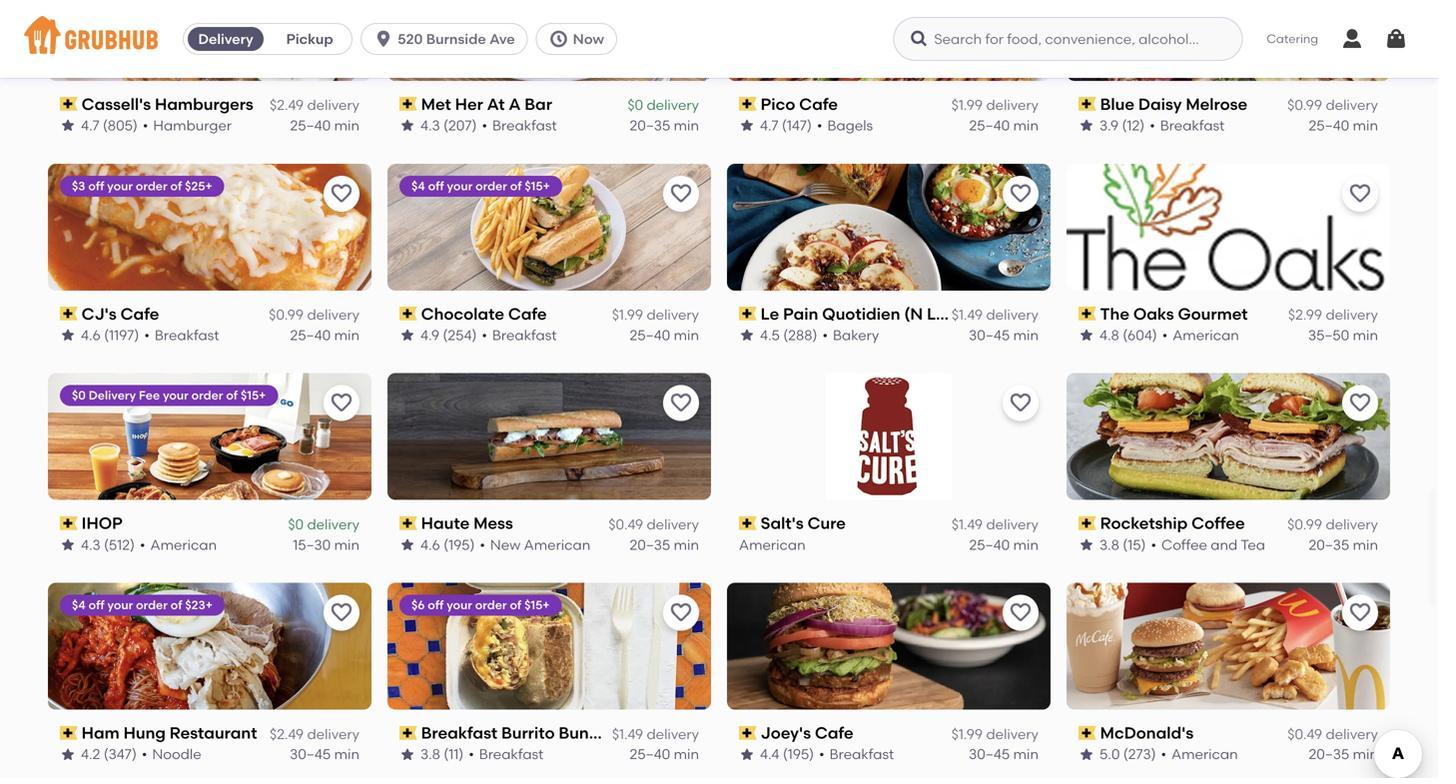 Task type: vqa. For each thing, say whether or not it's contained in the screenshot.


Task type: describe. For each thing, give the bounding box(es) containing it.
$1.49 delivery for le pain quotidien (n larchmont blvd)
[[952, 306, 1039, 323]]

$0.49 delivery for mcdonald's
[[1288, 726, 1379, 743]]

• bagels
[[817, 117, 873, 134]]

$1.99 for joey's cafe
[[952, 726, 983, 743]]

$4 off your order of $23+
[[72, 598, 213, 612]]

a
[[509, 94, 521, 114]]

(254)
[[443, 327, 477, 344]]

your right fee
[[163, 388, 189, 403]]

(n
[[905, 304, 923, 323]]

$6
[[412, 598, 425, 612]]

25–40 for pico cafe
[[970, 117, 1010, 134]]

chocolate
[[421, 304, 505, 323]]

(15)
[[1123, 536, 1146, 553]]

star icon image for breakfast burrito bungalow (s. robertson blvd)
[[400, 747, 416, 763]]

now button
[[536, 23, 625, 55]]

min for blue daisy melrose
[[1353, 117, 1379, 134]]

1 vertical spatial delivery
[[89, 388, 136, 403]]

hung
[[123, 723, 166, 743]]

subscription pass image for blue daisy melrose
[[1079, 97, 1097, 111]]

chocolate cafe
[[421, 304, 547, 323]]

subscription pass image for pico cafe
[[739, 97, 757, 111]]

4.3 (512)
[[81, 536, 135, 553]]

cj's cafe
[[82, 304, 159, 323]]

3.8 (15)
[[1100, 536, 1146, 553]]

4.4 (195)
[[760, 746, 814, 763]]

pickup button
[[268, 23, 352, 55]]

ave
[[490, 30, 515, 47]]

salt's
[[761, 514, 804, 533]]

(11)
[[444, 746, 464, 763]]

25–40 for breakfast burrito bungalow (s. robertson blvd)
[[630, 746, 671, 763]]

$1.49 for burrito
[[612, 726, 643, 743]]

delivery for ham hung restaurant
[[307, 726, 360, 743]]

(s.
[[642, 723, 662, 743]]

$1.49 for pain
[[952, 306, 983, 323]]

520 burnside ave
[[398, 30, 515, 47]]

cafe for pico cafe
[[800, 94, 838, 114]]

daisy
[[1139, 94, 1182, 114]]

at
[[487, 94, 505, 114]]

fee
[[139, 388, 160, 403]]

• for blue daisy melrose
[[1150, 117, 1156, 134]]

min for rocketship coffee
[[1353, 536, 1379, 553]]

20–35 min for coffee
[[1309, 536, 1379, 553]]

• american for ihop
[[140, 536, 217, 553]]

svg image inside 520 burnside ave button
[[374, 29, 394, 49]]

ham hung restaurant
[[82, 723, 257, 743]]

delivery for breakfast burrito bungalow (s. robertson blvd)
[[647, 726, 699, 743]]

$0 delivery fee your order of $15+
[[72, 388, 266, 403]]

25–40 for blue daisy melrose
[[1309, 117, 1350, 134]]

$1.99 for chocolate cafe
[[612, 306, 643, 323]]

delivery for rocketship coffee
[[1326, 516, 1379, 533]]

$2.49 delivery for cassell's hamburgers
[[270, 97, 360, 114]]

subscription pass image for the oaks gourmet
[[1079, 307, 1097, 321]]

$3
[[72, 179, 85, 193]]

subscription pass image for mcdonald's
[[1079, 726, 1097, 740]]

4.6 (1197)
[[81, 327, 139, 344]]

met
[[421, 94, 451, 114]]

$1.99 for pico cafe
[[952, 97, 983, 114]]

off for cj's
[[88, 179, 104, 193]]

main navigation navigation
[[0, 0, 1439, 78]]

• american for mcdonald's
[[1161, 746, 1238, 763]]

larchmont
[[927, 304, 1014, 323]]

haute mess
[[421, 514, 513, 533]]

star icon image for haute mess
[[400, 537, 416, 553]]

rocketship coffee
[[1101, 514, 1245, 533]]

• hamburger
[[143, 117, 232, 134]]

3.8 for breakfast burrito bungalow (s. robertson blvd)
[[421, 746, 440, 763]]

your for cj's
[[107, 179, 133, 193]]

quotidien
[[822, 304, 901, 323]]

burnside
[[426, 30, 486, 47]]

(147)
[[782, 117, 812, 134]]

blvd) for le pain quotidien (n larchmont blvd)
[[1017, 304, 1058, 323]]

restaurant
[[170, 723, 257, 743]]

burrito
[[501, 723, 555, 743]]

$15+ for chocolate cafe
[[525, 179, 550, 193]]

pico cafe logo image
[[727, 0, 1051, 81]]

ham
[[82, 723, 120, 743]]

the oaks gourmet logo image
[[1067, 164, 1391, 290]]

4.8
[[1100, 327, 1120, 344]]

3.9
[[1100, 117, 1119, 134]]

• for pico cafe
[[817, 117, 823, 134]]

15–30
[[293, 536, 331, 553]]

of right fee
[[226, 388, 238, 403]]

off for breakfast
[[428, 598, 444, 612]]

subscription pass image for ham hung restaurant
[[60, 726, 78, 740]]

catering button
[[1253, 16, 1333, 62]]

ihop
[[82, 514, 123, 533]]

delivery for joey's cafe
[[986, 726, 1039, 743]]

your for chocolate
[[447, 179, 473, 193]]

salt's cure logo image
[[826, 373, 953, 500]]

hamburger
[[153, 117, 232, 134]]

$0.99 for cj's cafe
[[269, 306, 304, 323]]

off for chocolate
[[428, 179, 444, 193]]

delivery for cassell's hamburgers
[[307, 97, 360, 114]]

noodle
[[152, 746, 201, 763]]

4.6 (195)
[[421, 536, 475, 553]]

star icon image for le pain quotidien (n larchmont blvd)
[[739, 327, 755, 343]]

joey's cafe
[[761, 723, 854, 743]]

delivery for chocolate cafe
[[647, 306, 699, 323]]

• breakfast for breakfast burrito bungalow (s. robertson blvd)
[[469, 746, 544, 763]]

delivery for the oaks gourmet
[[1326, 306, 1379, 323]]

subscription pass image for le pain quotidien (n larchmont blvd)
[[739, 307, 757, 321]]

of for cj's cafe
[[170, 179, 182, 193]]

catering
[[1267, 31, 1319, 46]]

delivery for ihop
[[307, 516, 360, 533]]

4.2
[[81, 746, 100, 763]]

star icon image for the oaks gourmet
[[1079, 327, 1095, 343]]

her
[[455, 94, 483, 114]]

breakfast for chocolate cafe
[[492, 327, 557, 344]]

pico
[[761, 94, 796, 114]]

subscription pass image for chocolate cafe
[[400, 307, 417, 321]]

$0.49 for mcdonald's
[[1288, 726, 1323, 743]]

mcdonald's
[[1101, 723, 1194, 743]]

breakfast for blue daisy melrose
[[1161, 117, 1225, 134]]

blue daisy melrose logo image
[[1067, 0, 1391, 81]]

4.7 for pico cafe
[[760, 117, 779, 134]]

now
[[573, 30, 604, 47]]

4.9
[[421, 327, 440, 344]]

35–50
[[1309, 327, 1350, 344]]

min for pico cafe
[[1014, 117, 1039, 134]]

star icon image for pico cafe
[[739, 118, 755, 134]]

salt's cure
[[761, 514, 846, 533]]

bakery
[[833, 327, 879, 344]]

(288)
[[783, 327, 818, 344]]

(195) for joey's
[[783, 746, 814, 763]]

order right fee
[[191, 388, 223, 403]]

joey's cafe logo image
[[727, 583, 1051, 710]]

chocolate cafe logo image
[[388, 164, 711, 290]]

4.4
[[760, 746, 780, 763]]

breakfast burrito bungalow (s. robertson blvd)
[[421, 723, 791, 743]]

$0.99 for blue daisy melrose
[[1288, 97, 1323, 114]]

25–40 min for cj's cafe
[[290, 327, 360, 344]]

subscription pass image for breakfast burrito bungalow (s. robertson blvd)
[[400, 726, 417, 740]]

• for cassell's hamburgers
[[143, 117, 148, 134]]

$1.99 delivery for chocolate cafe
[[612, 306, 699, 323]]

4.2 (347)
[[81, 746, 137, 763]]

your for breakfast
[[447, 598, 472, 612]]

25–40 min for chocolate cafe
[[630, 327, 699, 344]]

star icon image for rocketship coffee
[[1079, 537, 1095, 553]]

5.0
[[1100, 746, 1120, 763]]

subscription pass image for haute mess
[[400, 516, 417, 530]]

new
[[490, 536, 521, 553]]

le
[[761, 304, 780, 323]]

$2.99 delivery
[[1289, 306, 1379, 323]]

30–45 min for restaurant
[[290, 746, 360, 763]]

min for cassell's hamburgers
[[334, 117, 360, 134]]

$2.99
[[1289, 306, 1323, 323]]

4.3 for met her at a bar
[[421, 117, 440, 134]]

le pain quotidien (n larchmont blvd)
[[761, 304, 1058, 323]]

• american for the oaks gourmet
[[1163, 327, 1240, 344]]



Task type: locate. For each thing, give the bounding box(es) containing it.
subscription pass image left joey's
[[739, 726, 757, 740]]

$6 off your order of $15+
[[412, 598, 550, 612]]

• breakfast down blue daisy melrose
[[1150, 117, 1225, 134]]

bagels
[[828, 117, 873, 134]]

of left the $25+
[[170, 179, 182, 193]]

$4 for chocolate
[[412, 179, 425, 193]]

$1.99
[[952, 97, 983, 114], [612, 306, 643, 323], [952, 726, 983, 743]]

delivery left fee
[[89, 388, 136, 403]]

1 horizontal spatial (195)
[[783, 746, 814, 763]]

1 vertical spatial $1.49 delivery
[[952, 516, 1039, 533]]

off for ham
[[89, 598, 105, 612]]

• right the (15)
[[1151, 536, 1157, 553]]

(805)
[[103, 117, 138, 134]]

min for salt's cure
[[1014, 536, 1039, 553]]

star icon image left 4.6 (195)
[[400, 537, 416, 553]]

• right (147)
[[817, 117, 823, 134]]

2 vertical spatial $1.49 delivery
[[612, 726, 699, 743]]

4.6
[[81, 327, 101, 344], [421, 536, 440, 553]]

subscription pass image left blue
[[1079, 97, 1097, 111]]

0 horizontal spatial $0.49
[[609, 516, 643, 533]]

• breakfast for blue daisy melrose
[[1150, 117, 1225, 134]]

0 vertical spatial 3.8
[[1100, 536, 1120, 553]]

30–45 min
[[969, 327, 1039, 344], [290, 746, 360, 763], [969, 746, 1039, 763]]

Search for food, convenience, alcohol... search field
[[893, 17, 1243, 61]]

cafe right chocolate
[[508, 304, 547, 323]]

cj's
[[82, 304, 117, 323]]

• for ham hung restaurant
[[142, 746, 147, 763]]

met her at a bar logo image
[[388, 0, 711, 81]]

order for cj's cafe
[[136, 179, 167, 193]]

gourmet
[[1178, 304, 1248, 323]]

american for the oaks gourmet
[[1173, 327, 1240, 344]]

2 vertical spatial $1.99 delivery
[[952, 726, 1039, 743]]

$15+ for breakfast burrito bungalow (s. robertson blvd)
[[525, 598, 550, 612]]

2 vertical spatial $0.99 delivery
[[1288, 516, 1379, 533]]

cafe up (1197)
[[121, 304, 159, 323]]

1 horizontal spatial $0.49
[[1288, 726, 1323, 743]]

0 horizontal spatial $4
[[72, 598, 86, 612]]

bar
[[525, 94, 552, 114]]

1 vertical spatial $0.49 delivery
[[1288, 726, 1379, 743]]

star icon image left 4.7 (147)
[[739, 118, 755, 134]]

$4 down 4.3 (512)
[[72, 598, 86, 612]]

• for breakfast burrito bungalow (s. robertson blvd)
[[469, 746, 474, 763]]

(604)
[[1123, 327, 1158, 344]]

$0 delivery up 15–30 min
[[288, 516, 360, 533]]

min for ham hung restaurant
[[334, 746, 360, 763]]

1 $2.49 delivery from the top
[[270, 97, 360, 114]]

0 vertical spatial delivery
[[198, 30, 254, 47]]

your
[[107, 179, 133, 193], [447, 179, 473, 193], [163, 388, 189, 403], [107, 598, 133, 612], [447, 598, 472, 612]]

$1.99 delivery for pico cafe
[[952, 97, 1039, 114]]

1 vertical spatial $1.99 delivery
[[612, 306, 699, 323]]

• noodle
[[142, 746, 201, 763]]

4.7 for cassell's hamburgers
[[81, 117, 99, 134]]

cafe up (147)
[[800, 94, 838, 114]]

delivery for salt's cure
[[986, 516, 1039, 533]]

• down chocolate cafe
[[482, 327, 487, 344]]

25–40 for chocolate cafe
[[630, 327, 671, 344]]

1 vertical spatial 3.8
[[421, 746, 440, 763]]

pickup
[[286, 30, 333, 47]]

2 horizontal spatial $0
[[628, 97, 643, 114]]

$25+
[[185, 179, 212, 193]]

$0 delivery
[[628, 97, 699, 114], [288, 516, 360, 533]]

1 vertical spatial $0.99 delivery
[[269, 306, 360, 323]]

svg image inside the now button
[[549, 29, 569, 49]]

4.6 for cj's cafe
[[81, 327, 101, 344]]

1 vertical spatial $0.99
[[269, 306, 304, 323]]

met her at a bar
[[421, 94, 552, 114]]

3.8
[[1100, 536, 1120, 553], [421, 746, 440, 763]]

(347)
[[104, 746, 137, 763]]

star icon image left 5.0
[[1079, 747, 1095, 763]]

star icon image for cassell's hamburgers
[[60, 118, 76, 134]]

0 horizontal spatial delivery
[[89, 388, 136, 403]]

breakfast for joey's cafe
[[830, 746, 894, 763]]

your for ham
[[107, 598, 133, 612]]

• breakfast right (1197)
[[144, 327, 219, 344]]

order for chocolate cafe
[[476, 179, 507, 193]]

hamburgers
[[155, 94, 254, 114]]

(195)
[[444, 536, 475, 553], [783, 746, 814, 763]]

1 horizontal spatial $0.49 delivery
[[1288, 726, 1379, 743]]

1 vertical spatial $15+
[[241, 388, 266, 403]]

1 horizontal spatial $4
[[412, 179, 425, 193]]

• for rocketship coffee
[[1151, 536, 1157, 553]]

$0.49 delivery for haute mess
[[609, 516, 699, 533]]

1 vertical spatial coffee
[[1162, 536, 1208, 553]]

25–40 min
[[290, 117, 360, 134], [970, 117, 1039, 134], [1309, 117, 1379, 134], [290, 327, 360, 344], [630, 327, 699, 344], [970, 536, 1039, 553], [630, 746, 699, 763]]

order for ham hung restaurant
[[136, 598, 168, 612]]

0 vertical spatial $2.49 delivery
[[270, 97, 360, 114]]

• breakfast down joey's cafe
[[819, 746, 894, 763]]

star icon image left 4.8
[[1079, 327, 1095, 343]]

$1.49
[[952, 306, 983, 323], [952, 516, 983, 533], [612, 726, 643, 743]]

breakfast for breakfast burrito bungalow (s. robertson blvd)
[[479, 746, 544, 763]]

star icon image for met her at a bar
[[400, 118, 416, 134]]

(195) down haute mess
[[444, 536, 475, 553]]

• down 'the oaks gourmet'
[[1163, 327, 1168, 344]]

1 vertical spatial 4.6
[[421, 536, 440, 553]]

2 vertical spatial $1.49
[[612, 726, 643, 743]]

25–40
[[290, 117, 331, 134], [970, 117, 1010, 134], [1309, 117, 1350, 134], [290, 327, 331, 344], [630, 327, 671, 344], [970, 536, 1010, 553], [630, 746, 671, 763]]

subscription pass image
[[60, 97, 78, 111], [400, 97, 417, 111], [739, 97, 757, 111], [60, 307, 78, 321], [60, 516, 78, 530], [60, 726, 78, 740], [400, 726, 417, 740], [1079, 726, 1097, 740]]

the
[[1101, 304, 1130, 323]]

1 vertical spatial $1.49
[[952, 516, 983, 533]]

ham hung restaurant logo image
[[48, 583, 372, 710]]

american for ihop
[[150, 536, 217, 553]]

$2.49 delivery for ham hung restaurant
[[270, 726, 360, 743]]

haute mess logo image
[[388, 373, 711, 500]]

subscription pass image for joey's cafe
[[739, 726, 757, 740]]

25–40 min for breakfast burrito bungalow (s. robertson blvd)
[[630, 746, 699, 763]]

520
[[398, 30, 423, 47]]

star icon image left '4.9'
[[400, 327, 416, 343]]

$0 right the bar
[[628, 97, 643, 114]]

$4 for ham
[[72, 598, 86, 612]]

tea
[[1241, 536, 1266, 553]]

0 vertical spatial $0.99 delivery
[[1288, 97, 1379, 114]]

subscription pass image for rocketship coffee
[[1079, 516, 1097, 530]]

mcdonald's logo image
[[1067, 583, 1391, 710]]

$0.99
[[1288, 97, 1323, 114], [269, 306, 304, 323], [1288, 516, 1323, 533]]

rocketship coffee logo image
[[1067, 373, 1391, 500]]

breakfast down burrito
[[479, 746, 544, 763]]

cafe right joey's
[[815, 723, 854, 743]]

4.3 down ihop
[[81, 536, 101, 553]]

$1.99 delivery for joey's cafe
[[952, 726, 1039, 743]]

4.7 left (805)
[[81, 117, 99, 134]]

le pain quotidien (n larchmont blvd) logo image
[[727, 164, 1051, 290]]

$0.99 delivery for rocketship coffee
[[1288, 516, 1379, 533]]

star icon image for blue daisy melrose
[[1079, 118, 1095, 134]]

delivery up hamburgers
[[198, 30, 254, 47]]

0 horizontal spatial 4.3
[[81, 536, 101, 553]]

4.3 down "met"
[[421, 117, 440, 134]]

0 vertical spatial $1.49 delivery
[[952, 306, 1039, 323]]

• breakfast down chocolate cafe
[[482, 327, 557, 344]]

subscription pass image for met her at a bar
[[400, 97, 417, 111]]

(512)
[[104, 536, 135, 553]]

subscription pass image
[[1079, 97, 1097, 111], [400, 307, 417, 321], [739, 307, 757, 321], [1079, 307, 1097, 321], [400, 516, 417, 530], [739, 516, 757, 530], [1079, 516, 1097, 530], [739, 726, 757, 740]]

2 vertical spatial • american
[[1161, 746, 1238, 763]]

american right new
[[524, 536, 591, 553]]

of
[[170, 179, 182, 193], [510, 179, 522, 193], [226, 388, 238, 403], [171, 598, 182, 612], [510, 598, 522, 612]]

0 vertical spatial 4.6
[[81, 327, 101, 344]]

0 vertical spatial $0.99
[[1288, 97, 1323, 114]]

order left $23+
[[136, 598, 168, 612]]

american down mcdonald's
[[1172, 746, 1238, 763]]

25–40 for salt's cure
[[970, 536, 1010, 553]]

star icon image left "4.5"
[[739, 327, 755, 343]]

off down 4.3 (207)
[[428, 179, 444, 193]]

your down (207)
[[447, 179, 473, 193]]

1 vertical spatial $2.49 delivery
[[270, 726, 360, 743]]

2 vertical spatial $0
[[288, 516, 304, 533]]

0 horizontal spatial $0
[[72, 388, 86, 403]]

0 horizontal spatial blvd)
[[751, 723, 791, 743]]

1 horizontal spatial 4.3
[[421, 117, 440, 134]]

0 vertical spatial blvd)
[[1017, 304, 1058, 323]]

2 vertical spatial $0.99
[[1288, 516, 1323, 533]]

delivery for le pain quotidien (n larchmont blvd)
[[986, 306, 1039, 323]]

4.7
[[81, 117, 99, 134], [760, 117, 779, 134]]

$0 delivery down main navigation navigation
[[628, 97, 699, 114]]

american down salt's
[[739, 536, 806, 553]]

order down new
[[475, 598, 507, 612]]

breakfast burrito bungalow (s. robertson blvd) logo image
[[388, 583, 711, 710]]

• down met her at a bar
[[482, 117, 488, 134]]

0 vertical spatial $0.49 delivery
[[609, 516, 699, 533]]

$0.99 delivery for blue daisy melrose
[[1288, 97, 1379, 114]]

0 vertical spatial $0.49
[[609, 516, 643, 533]]

20–35
[[630, 117, 671, 134], [630, 536, 671, 553], [1309, 536, 1350, 553], [1309, 746, 1350, 763]]

25–40 for cassell's hamburgers
[[290, 117, 331, 134]]

of down new
[[510, 598, 522, 612]]

star icon image left 4.2
[[60, 747, 76, 763]]

0 horizontal spatial 4.7
[[81, 117, 99, 134]]

1 horizontal spatial blvd)
[[1017, 304, 1058, 323]]

delivery inside button
[[198, 30, 254, 47]]

1 vertical spatial (195)
[[783, 746, 814, 763]]

ihop logo image
[[48, 373, 372, 500]]

off down 4.3 (512)
[[89, 598, 105, 612]]

0 vertical spatial coffee
[[1192, 514, 1245, 533]]

(12)
[[1122, 117, 1145, 134]]

order down (207)
[[476, 179, 507, 193]]

of left $23+
[[171, 598, 182, 612]]

1 horizontal spatial $0
[[288, 516, 304, 533]]

$0.99 delivery for cj's cafe
[[269, 306, 360, 323]]

1 horizontal spatial $0 delivery
[[628, 97, 699, 114]]

breakfast down joey's cafe
[[830, 746, 894, 763]]

subscription pass image left the haute
[[400, 516, 417, 530]]

• down hung
[[142, 746, 147, 763]]

1 horizontal spatial 3.8
[[1100, 536, 1120, 553]]

(207)
[[444, 117, 477, 134]]

• right (805)
[[143, 117, 148, 134]]

4.3 for ihop
[[81, 536, 101, 553]]

• left new
[[480, 536, 485, 553]]

blue
[[1101, 94, 1135, 114]]

• for ihop
[[140, 536, 145, 553]]

min for cj's cafe
[[334, 327, 360, 344]]

cafe for cj's cafe
[[121, 304, 159, 323]]

• american down mcdonald's
[[1161, 746, 1238, 763]]

35–50 min
[[1309, 327, 1379, 344]]

your right $3
[[107, 179, 133, 193]]

(195) for haute
[[444, 536, 475, 553]]

2 vertical spatial $15+
[[525, 598, 550, 612]]

1 vertical spatial 4.3
[[81, 536, 101, 553]]

1 4.7 from the left
[[81, 117, 99, 134]]

order for breakfast burrito bungalow (s. robertson blvd)
[[475, 598, 507, 612]]

1 vertical spatial $0 delivery
[[288, 516, 360, 533]]

cassell's hamburgers logo image
[[48, 0, 372, 81]]

$0.49
[[609, 516, 643, 533], [1288, 726, 1323, 743]]

1 vertical spatial $0
[[72, 388, 86, 403]]

star icon image left 3.8 (11)
[[400, 747, 416, 763]]

(1197)
[[104, 327, 139, 344]]

• breakfast for met her at a bar
[[482, 117, 557, 134]]

save this restaurant image
[[669, 182, 693, 206], [1349, 182, 1373, 206], [330, 391, 354, 415], [669, 391, 693, 415], [1349, 391, 1373, 415], [669, 601, 693, 625], [1009, 601, 1033, 625], [1349, 601, 1373, 625]]

svg image
[[1341, 27, 1365, 51], [1385, 27, 1409, 51], [374, 29, 394, 49], [549, 29, 569, 49]]

coffee
[[1192, 514, 1245, 533], [1162, 536, 1208, 553]]

$1.49 delivery for salt's cure
[[952, 516, 1039, 533]]

star icon image left 4.6 (1197) at the left top of the page
[[60, 327, 76, 343]]

4.7 down the 'pico'
[[760, 117, 779, 134]]

0 vertical spatial $1.49
[[952, 306, 983, 323]]

your right $6
[[447, 598, 472, 612]]

• for mcdonald's
[[1161, 746, 1167, 763]]

1 vertical spatial $1.99
[[612, 306, 643, 323]]

1 vertical spatial $4
[[72, 598, 86, 612]]

1 horizontal spatial delivery
[[198, 30, 254, 47]]

off right $3
[[88, 179, 104, 193]]

0 vertical spatial $1.99
[[952, 97, 983, 114]]

rocketship
[[1101, 514, 1188, 533]]

1 vertical spatial $2.49
[[270, 726, 304, 743]]

blvd)
[[1017, 304, 1058, 323], [751, 723, 791, 743]]

star icon image left 4.4
[[739, 747, 755, 763]]

delivery for haute mess
[[647, 516, 699, 533]]

cj's cafe logo image
[[48, 164, 372, 290]]

4.6 down 'cj's'
[[81, 327, 101, 344]]

delivery for pico cafe
[[986, 97, 1039, 114]]

breakfast
[[493, 117, 557, 134], [1161, 117, 1225, 134], [155, 327, 219, 344], [492, 327, 557, 344], [421, 723, 498, 743], [479, 746, 544, 763], [830, 746, 894, 763]]

breakfast down chocolate cafe
[[492, 327, 557, 344]]

haute
[[421, 514, 470, 533]]

breakfast down a
[[493, 117, 557, 134]]

0 vertical spatial • american
[[1163, 327, 1240, 344]]

(273)
[[1124, 746, 1156, 763]]

bungalow
[[559, 723, 638, 743]]

$0 for ihop
[[288, 516, 304, 533]]

0 vertical spatial $4
[[412, 179, 425, 193]]

$1.99 delivery
[[952, 97, 1039, 114], [612, 306, 699, 323], [952, 726, 1039, 743]]

30–45 min for quotidien
[[969, 327, 1039, 344]]

• american down gourmet
[[1163, 327, 1240, 344]]

• right the (273)
[[1161, 746, 1167, 763]]

• right (12)
[[1150, 117, 1156, 134]]

$0 for met her at a bar
[[628, 97, 643, 114]]

0 vertical spatial $2.49
[[270, 97, 304, 114]]

star icon image left 3.9
[[1079, 118, 1095, 134]]

4.5 (288)
[[760, 327, 818, 344]]

star icon image for cj's cafe
[[60, 327, 76, 343]]

2 4.7 from the left
[[760, 117, 779, 134]]

3.8 for rocketship coffee
[[1100, 536, 1120, 553]]

subscription pass image left the
[[1079, 307, 1097, 321]]

• breakfast down a
[[482, 117, 557, 134]]

$2.49 right "restaurant"
[[270, 726, 304, 743]]

of down a
[[510, 179, 522, 193]]

star icon image for chocolate cafe
[[400, 327, 416, 343]]

4.5
[[760, 327, 780, 344]]

star icon image for ham hung restaurant
[[60, 747, 76, 763]]

$2.49 for ham hung restaurant
[[270, 726, 304, 743]]

star icon image left the 3.8 (15)
[[1079, 537, 1095, 553]]

$23+
[[185, 598, 213, 612]]

0 horizontal spatial $0.49 delivery
[[609, 516, 699, 533]]

0 vertical spatial $0 delivery
[[628, 97, 699, 114]]

5.0 (273)
[[1100, 746, 1156, 763]]

min for chocolate cafe
[[674, 327, 699, 344]]

• down joey's cafe
[[819, 746, 825, 763]]

min for mcdonald's
[[1353, 746, 1379, 763]]

0 vertical spatial $0
[[628, 97, 643, 114]]

breakfast up $0 delivery fee your order of $15+
[[155, 327, 219, 344]]

coffee down rocketship coffee
[[1162, 536, 1208, 553]]

min for breakfast burrito bungalow (s. robertson blvd)
[[674, 746, 699, 763]]

of for ham hung restaurant
[[171, 598, 182, 612]]

• right (1197)
[[144, 327, 150, 344]]

3.8 left the (15)
[[1100, 536, 1120, 553]]

subscription pass image left chocolate
[[400, 307, 417, 321]]

coffee up "and"
[[1192, 514, 1245, 533]]

4.6 down the haute
[[421, 536, 440, 553]]

star icon image left 4.7 (805)
[[60, 118, 76, 134]]

delivery for cj's cafe
[[307, 306, 360, 323]]

svg image
[[909, 29, 929, 49]]

2 vertical spatial $1.99
[[952, 726, 983, 743]]

0 horizontal spatial $0 delivery
[[288, 516, 360, 533]]

$0 down 4.6 (1197) at the left top of the page
[[72, 388, 86, 403]]

4.7 (147)
[[760, 117, 812, 134]]

melrose
[[1186, 94, 1248, 114]]

delivery for blue daisy melrose
[[1326, 97, 1379, 114]]

$4 down 4.3 (207)
[[412, 179, 425, 193]]

blvd) right larchmont
[[1017, 304, 1058, 323]]

15–30 min
[[293, 536, 360, 553]]

$0 up 15–30
[[288, 516, 304, 533]]

breakfast for cj's cafe
[[155, 327, 219, 344]]

$2.49 down pickup button
[[270, 97, 304, 114]]

and
[[1211, 536, 1238, 553]]

cure
[[808, 514, 846, 533]]

blvd) for breakfast burrito bungalow (s. robertson blvd)
[[751, 723, 791, 743]]

cassell's
[[82, 94, 151, 114]]

mess
[[474, 514, 513, 533]]

star icon image left 4.3 (512)
[[60, 537, 76, 553]]

0 horizontal spatial 4.6
[[81, 327, 101, 344]]

american up $23+
[[150, 536, 217, 553]]

min for met her at a bar
[[674, 117, 699, 134]]

$4
[[412, 179, 425, 193], [72, 598, 86, 612]]

0 vertical spatial $15+
[[525, 179, 550, 193]]

1 vertical spatial $0.49
[[1288, 726, 1323, 743]]

pain
[[783, 304, 819, 323]]

25–40 min for cassell's hamburgers
[[290, 117, 360, 134]]

1 vertical spatial blvd)
[[751, 723, 791, 743]]

min
[[334, 117, 360, 134], [674, 117, 699, 134], [1014, 117, 1039, 134], [1353, 117, 1379, 134], [334, 327, 360, 344], [674, 327, 699, 344], [1014, 327, 1039, 344], [1353, 327, 1379, 344], [334, 536, 360, 553], [674, 536, 699, 553], [1014, 536, 1039, 553], [1353, 536, 1379, 553], [334, 746, 360, 763], [674, 746, 699, 763], [1014, 746, 1039, 763], [1353, 746, 1379, 763]]

4.8 (604)
[[1100, 327, 1158, 344]]

0 vertical spatial $1.99 delivery
[[952, 97, 1039, 114]]

of for breakfast burrito bungalow (s. robertson blvd)
[[510, 598, 522, 612]]

$2.49 delivery
[[270, 97, 360, 114], [270, 726, 360, 743]]

star icon image left 4.3 (207)
[[400, 118, 416, 134]]

breakfast up (11)
[[421, 723, 498, 743]]

3.8 (11)
[[421, 746, 464, 763]]

1 horizontal spatial 4.6
[[421, 536, 440, 553]]

• new american
[[480, 536, 591, 553]]

4.6 for haute mess
[[421, 536, 440, 553]]

• breakfast down burrito
[[469, 746, 544, 763]]

1 $2.49 from the top
[[270, 97, 304, 114]]

0 vertical spatial (195)
[[444, 536, 475, 553]]

0 vertical spatial 4.3
[[421, 117, 440, 134]]

4.9 (254)
[[421, 327, 477, 344]]

• right (288)
[[823, 327, 828, 344]]

3.8 left (11)
[[421, 746, 440, 763]]

2 $2.49 delivery from the top
[[270, 726, 360, 743]]

• right (11)
[[469, 746, 474, 763]]

0 horizontal spatial (195)
[[444, 536, 475, 553]]

0 horizontal spatial 3.8
[[421, 746, 440, 763]]

2 $2.49 from the top
[[270, 726, 304, 743]]

cafe for chocolate cafe
[[508, 304, 547, 323]]

subscription pass image left the le
[[739, 307, 757, 321]]

1 horizontal spatial 4.7
[[760, 117, 779, 134]]

• breakfast
[[482, 117, 557, 134], [1150, 117, 1225, 134], [144, 327, 219, 344], [482, 327, 557, 344], [469, 746, 544, 763], [819, 746, 894, 763]]

min for haute mess
[[674, 536, 699, 553]]

breakfast for met her at a bar
[[493, 117, 557, 134]]

your down (512)
[[107, 598, 133, 612]]

1 vertical spatial • american
[[140, 536, 217, 553]]

star icon image
[[60, 118, 76, 134], [400, 118, 416, 134], [739, 118, 755, 134], [1079, 118, 1095, 134], [60, 327, 76, 343], [400, 327, 416, 343], [739, 327, 755, 343], [1079, 327, 1095, 343], [60, 537, 76, 553], [400, 537, 416, 553], [1079, 537, 1095, 553], [60, 747, 76, 763], [400, 747, 416, 763], [739, 747, 755, 763], [1079, 747, 1095, 763]]

subscription pass image left rocketship
[[1079, 516, 1097, 530]]

• bakery
[[823, 327, 879, 344]]

order left the $25+
[[136, 179, 167, 193]]

american down gourmet
[[1173, 327, 1240, 344]]

$3 off your order of $25+
[[72, 179, 212, 193]]

joey's
[[761, 723, 811, 743]]

4.3 (207)
[[421, 117, 477, 134]]

subscription pass image for cassell's hamburgers
[[60, 97, 78, 111]]

• breakfast for joey's cafe
[[819, 746, 894, 763]]

oaks
[[1134, 304, 1174, 323]]

save this restaurant image
[[330, 182, 354, 206], [1009, 182, 1033, 206], [1009, 391, 1033, 415], [330, 601, 354, 625]]

delivery button
[[184, 23, 268, 55]]



